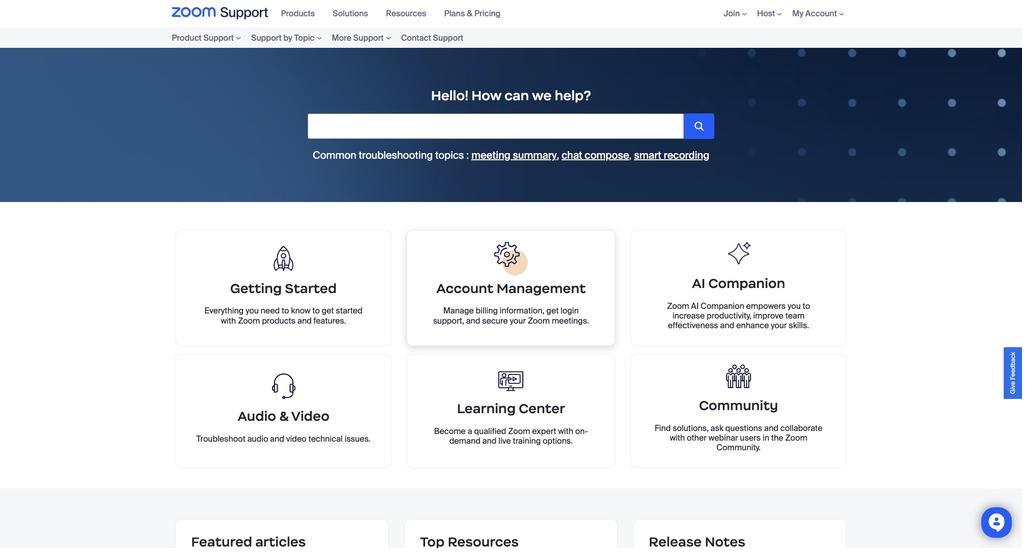 Task type: vqa. For each thing, say whether or not it's contained in the screenshot.
Get within the Manage billing information, get login support, and secure your Zoom meetings.
yes



Task type: locate. For each thing, give the bounding box(es) containing it.
1 vertical spatial ai
[[692, 301, 699, 311]]

and left enhance
[[721, 320, 735, 331]]

and left video
[[270, 433, 284, 444]]

audio & video
[[238, 408, 330, 424]]

1 horizontal spatial you
[[788, 301, 801, 311]]

2 , from the left
[[630, 149, 632, 162]]

1 horizontal spatial &
[[467, 8, 473, 19]]

troubleshooting
[[359, 149, 433, 162]]

compose
[[585, 149, 630, 162]]

companion inside zoom ai companion empowers you to increase productivity, improve team effectiveness and enhance your skills.
[[701, 301, 745, 311]]

options.
[[543, 436, 573, 446]]

2 horizontal spatial to
[[803, 301, 811, 311]]

1 horizontal spatial get
[[547, 306, 559, 316]]

with left other
[[670, 432, 685, 443]]

secure
[[483, 315, 508, 326]]

to for companion
[[803, 301, 811, 311]]

to
[[803, 301, 811, 311], [282, 306, 289, 316], [313, 306, 320, 316]]

your
[[510, 315, 526, 326], [771, 320, 787, 331]]

1 get from the left
[[547, 306, 559, 316]]

become a qualified zoom expert with on- demand and live training options.
[[434, 426, 589, 446]]

getting
[[230, 280, 282, 296]]

zoom
[[668, 301, 690, 311], [528, 315, 550, 326], [238, 315, 260, 326], [508, 426, 531, 437], [786, 432, 808, 443]]

ask
[[711, 423, 724, 433]]

chat
[[562, 149, 583, 162]]

ai up the increase
[[692, 275, 706, 292]]

your right secure
[[510, 315, 526, 326]]

zoom down "learning center"
[[508, 426, 531, 437]]

and left secure
[[466, 315, 481, 326]]

manage billing information, get login support, and secure your zoom meetings.
[[433, 306, 589, 326]]

and
[[466, 315, 481, 326], [298, 315, 312, 326], [721, 320, 735, 331], [765, 423, 779, 433], [270, 433, 284, 444], [483, 436, 497, 446]]

& inside main content
[[279, 408, 289, 424]]

plans
[[445, 8, 465, 19]]

and left "features."
[[298, 315, 312, 326]]

1 , from the left
[[557, 149, 560, 162]]

0 vertical spatial &
[[467, 8, 473, 19]]

get left started
[[322, 306, 334, 316]]

menu bar
[[276, 0, 514, 27], [709, 0, 851, 27], [172, 27, 499, 48]]

Search text field
[[308, 114, 684, 138]]

how
[[472, 88, 502, 104]]

expert
[[533, 426, 557, 437]]

companion up empowers
[[709, 275, 786, 292]]

ai up effectiveness
[[692, 301, 699, 311]]

zoom left the need
[[238, 315, 260, 326]]

zoom up effectiveness
[[668, 301, 690, 311]]

support for contact support
[[433, 32, 464, 43]]

1 horizontal spatial ,
[[630, 149, 632, 162]]

:
[[467, 149, 469, 162]]

training
[[513, 436, 541, 446]]

0 horizontal spatial to
[[282, 306, 289, 316]]

products
[[281, 8, 315, 19]]

0 horizontal spatial you
[[246, 306, 259, 316]]

you up 'skills.'
[[788, 301, 801, 311]]

resources
[[386, 8, 427, 19]]

1 vertical spatial account
[[437, 280, 494, 296]]

and inside everything you need to know to get started with zoom products and features.
[[298, 315, 312, 326]]

companion down ai companion
[[701, 301, 745, 311]]

0 horizontal spatial account
[[437, 280, 494, 296]]

my account
[[793, 8, 838, 19]]

companion
[[709, 275, 786, 292], [701, 301, 745, 311]]

main content
[[0, 48, 1023, 548]]

0 horizontal spatial your
[[510, 315, 526, 326]]

1 horizontal spatial with
[[559, 426, 574, 437]]

& up troubleshoot audio and video technical issues.
[[279, 408, 289, 424]]

your left 'skills.'
[[771, 320, 787, 331]]

technical
[[309, 433, 343, 444]]

support by topic link
[[246, 31, 327, 45]]

support for more support
[[354, 32, 384, 43]]

with inside everything you need to know to get started with zoom products and features.
[[221, 315, 236, 326]]

support right more
[[354, 32, 384, 43]]

you inside everything you need to know to get started with zoom products and features.
[[246, 306, 259, 316]]

zoom inside find solutions, ask questions and collaborate with other webinar users in the zoom community.
[[786, 432, 808, 443]]

know
[[291, 306, 311, 316]]

0 horizontal spatial &
[[279, 408, 289, 424]]

account
[[806, 8, 838, 19], [437, 280, 494, 296]]

to right the need
[[282, 306, 289, 316]]

ai inside zoom ai companion empowers you to increase productivity, improve team effectiveness and enhance your skills.
[[692, 301, 699, 311]]

become
[[434, 426, 466, 437]]

support for product support
[[204, 32, 234, 43]]

zoom right the
[[786, 432, 808, 443]]

menu bar containing join
[[709, 0, 851, 27]]

solutions,
[[673, 423, 709, 433]]

to inside zoom ai companion empowers you to increase productivity, improve team effectiveness and enhance your skills.
[[803, 301, 811, 311]]

skills.
[[789, 320, 810, 331]]

my
[[793, 8, 804, 19]]

meeting
[[472, 149, 511, 162]]

more support
[[332, 32, 384, 43]]

0 horizontal spatial get
[[322, 306, 334, 316]]

support by topic
[[251, 32, 315, 43]]

1 support from the left
[[204, 32, 234, 43]]

started
[[336, 306, 363, 316]]

common troubleshooting topics : meeting summary , chat compose , smart recording
[[313, 149, 710, 162]]

support down plans
[[433, 32, 464, 43]]

topics
[[436, 149, 464, 162]]

2 horizontal spatial with
[[670, 432, 685, 443]]

, left smart
[[630, 149, 632, 162]]

support left by at top
[[251, 32, 282, 43]]

empowers
[[747, 301, 786, 311]]

3 support from the left
[[354, 32, 384, 43]]

chat compose link
[[562, 149, 630, 162]]

clear image
[[684, 123, 692, 131]]

and inside find solutions, ask questions and collaborate with other webinar users in the zoom community.
[[765, 423, 779, 433]]

& for video
[[279, 408, 289, 424]]

everything
[[205, 306, 244, 316]]

account up the manage
[[437, 280, 494, 296]]

recording
[[664, 149, 710, 162]]

center
[[519, 401, 566, 417]]

find
[[655, 423, 671, 433]]

,
[[557, 149, 560, 162], [630, 149, 632, 162]]

1 vertical spatial &
[[279, 408, 289, 424]]

1 horizontal spatial your
[[771, 320, 787, 331]]

1 vertical spatial companion
[[701, 301, 745, 311]]

0 horizontal spatial ,
[[557, 149, 560, 162]]

troubleshoot
[[197, 433, 246, 444]]

& for pricing
[[467, 8, 473, 19]]

1 horizontal spatial to
[[313, 306, 320, 316]]

account inside main content
[[437, 280, 494, 296]]

contact support link
[[396, 31, 469, 45]]

2 get from the left
[[322, 306, 334, 316]]

to up 'skills.'
[[803, 301, 811, 311]]

to right know
[[313, 306, 320, 316]]

menu bar containing product support
[[172, 27, 499, 48]]

community
[[700, 397, 779, 414]]

and left live
[[483, 436, 497, 446]]

with
[[221, 315, 236, 326], [559, 426, 574, 437], [670, 432, 685, 443]]

with down getting
[[221, 315, 236, 326]]

ai
[[692, 275, 706, 292], [692, 301, 699, 311]]

you inside zoom ai companion empowers you to increase productivity, improve team effectiveness and enhance your skills.
[[788, 301, 801, 311]]

with left on-
[[559, 426, 574, 437]]

get
[[547, 306, 559, 316], [322, 306, 334, 316]]

can
[[505, 88, 529, 104]]

None search field
[[308, 113, 692, 139]]

get inside everything you need to know to get started with zoom products and features.
[[322, 306, 334, 316]]

product
[[172, 32, 202, 43]]

, left chat
[[557, 149, 560, 162]]

support inside "link"
[[354, 32, 384, 43]]

get left login
[[547, 306, 559, 316]]

meeting summary link
[[472, 149, 557, 162]]

contact support
[[401, 32, 464, 43]]

4 support from the left
[[433, 32, 464, 43]]

zoom left meetings.
[[528, 315, 550, 326]]

1 horizontal spatial account
[[806, 8, 838, 19]]

to for started
[[313, 306, 320, 316]]

account right my
[[806, 8, 838, 19]]

webinar
[[709, 432, 739, 443]]

support
[[204, 32, 234, 43], [251, 32, 282, 43], [354, 32, 384, 43], [433, 32, 464, 43]]

audio
[[238, 408, 276, 424]]

support down the 'zoom support' image
[[204, 32, 234, 43]]

you left the need
[[246, 306, 259, 316]]

products
[[262, 315, 296, 326]]

hello!
[[431, 88, 469, 104]]

0 horizontal spatial with
[[221, 315, 236, 326]]

contact
[[401, 32, 431, 43]]

team
[[786, 310, 805, 321]]

smart recording link
[[635, 149, 710, 162]]

and right users
[[765, 423, 779, 433]]

video
[[291, 408, 330, 424]]

find solutions, ask questions and collaborate with other webinar users in the zoom community.
[[655, 423, 823, 453]]

by
[[284, 32, 292, 43]]

collaborate
[[781, 423, 823, 433]]

join
[[724, 8, 740, 19]]

you
[[788, 301, 801, 311], [246, 306, 259, 316]]

& right plans
[[467, 8, 473, 19]]



Task type: describe. For each thing, give the bounding box(es) containing it.
management
[[497, 280, 586, 296]]

common
[[313, 149, 357, 162]]

search image
[[695, 122, 704, 131]]

0 vertical spatial account
[[806, 8, 838, 19]]

features.
[[314, 315, 346, 326]]

topic
[[294, 32, 315, 43]]

product support link
[[172, 31, 246, 45]]

learning
[[457, 401, 516, 417]]

improve
[[754, 310, 784, 321]]

host link
[[758, 8, 783, 19]]

need
[[261, 306, 280, 316]]

on-
[[576, 426, 589, 437]]

increase
[[673, 310, 705, 321]]

with inside find solutions, ask questions and collaborate with other webinar users in the zoom community.
[[670, 432, 685, 443]]

main content containing hello! how can we help?
[[0, 48, 1023, 548]]

demand
[[450, 436, 481, 446]]

resources link
[[386, 8, 434, 19]]

enhance
[[737, 320, 770, 331]]

zoom inside zoom ai companion empowers you to increase productivity, improve team effectiveness and enhance your skills.
[[668, 301, 690, 311]]

qualified
[[474, 426, 507, 437]]

summary
[[513, 149, 557, 162]]

a
[[468, 426, 473, 437]]

zoom inside become a qualified zoom expert with on- demand and live training options.
[[508, 426, 531, 437]]

zoom inside everything you need to know to get started with zoom products and features.
[[238, 315, 260, 326]]

smart
[[635, 149, 662, 162]]

in
[[763, 432, 770, 443]]

more support link
[[327, 31, 396, 45]]

zoom inside manage billing information, get login support, and secure your zoom meetings.
[[528, 315, 550, 326]]

zoom ai companion empowers you to increase productivity, improve team effectiveness and enhance your skills.
[[668, 301, 811, 331]]

with inside become a qualified zoom expert with on- demand and live training options.
[[559, 426, 574, 437]]

0 vertical spatial ai
[[692, 275, 706, 292]]

more
[[332, 32, 352, 43]]

information,
[[500, 306, 545, 316]]

zoom support image
[[172, 7, 268, 20]]

and inside become a qualified zoom expert with on- demand and live training options.
[[483, 436, 497, 446]]

getting started
[[230, 280, 337, 296]]

meetings.
[[552, 315, 589, 326]]

billing
[[476, 306, 498, 316]]

0 vertical spatial companion
[[709, 275, 786, 292]]

your inside manage billing information, get login support, and secure your zoom meetings.
[[510, 315, 526, 326]]

learning center
[[457, 401, 566, 417]]

other
[[687, 432, 707, 443]]

pricing
[[475, 8, 501, 19]]

host
[[758, 8, 776, 19]]

plans & pricing link
[[445, 8, 509, 19]]

questions
[[726, 423, 763, 433]]

video
[[286, 433, 307, 444]]

help?
[[555, 88, 591, 104]]

2 support from the left
[[251, 32, 282, 43]]

started
[[285, 280, 337, 296]]

everything you need to know to get started with zoom products and features.
[[205, 306, 363, 326]]

plans & pricing
[[445, 8, 501, 19]]

solutions link
[[333, 8, 376, 19]]

get inside manage billing information, get login support, and secure your zoom meetings.
[[547, 306, 559, 316]]

manage
[[444, 306, 474, 316]]

and inside manage billing information, get login support, and secure your zoom meetings.
[[466, 315, 481, 326]]

the
[[772, 432, 784, 443]]

product support
[[172, 32, 234, 43]]

effectiveness
[[669, 320, 719, 331]]

live
[[499, 436, 511, 446]]

productivity,
[[707, 310, 752, 321]]

we
[[532, 88, 552, 104]]

ai companion
[[692, 275, 786, 292]]

support,
[[433, 315, 465, 326]]

audio
[[248, 433, 268, 444]]

join link
[[724, 8, 748, 19]]

none search field inside main content
[[308, 113, 692, 139]]

account management
[[437, 280, 586, 296]]

your inside zoom ai companion empowers you to increase productivity, improve team effectiveness and enhance your skills.
[[771, 320, 787, 331]]

users
[[741, 432, 761, 443]]

and inside zoom ai companion empowers you to increase productivity, improve team effectiveness and enhance your skills.
[[721, 320, 735, 331]]

search image
[[695, 122, 704, 131]]

menu bar containing products
[[276, 0, 514, 27]]

hello! how can we help?
[[431, 88, 591, 104]]

products link
[[281, 8, 323, 19]]

my account link
[[793, 8, 845, 19]]

troubleshoot audio and video technical issues.
[[197, 433, 371, 444]]



